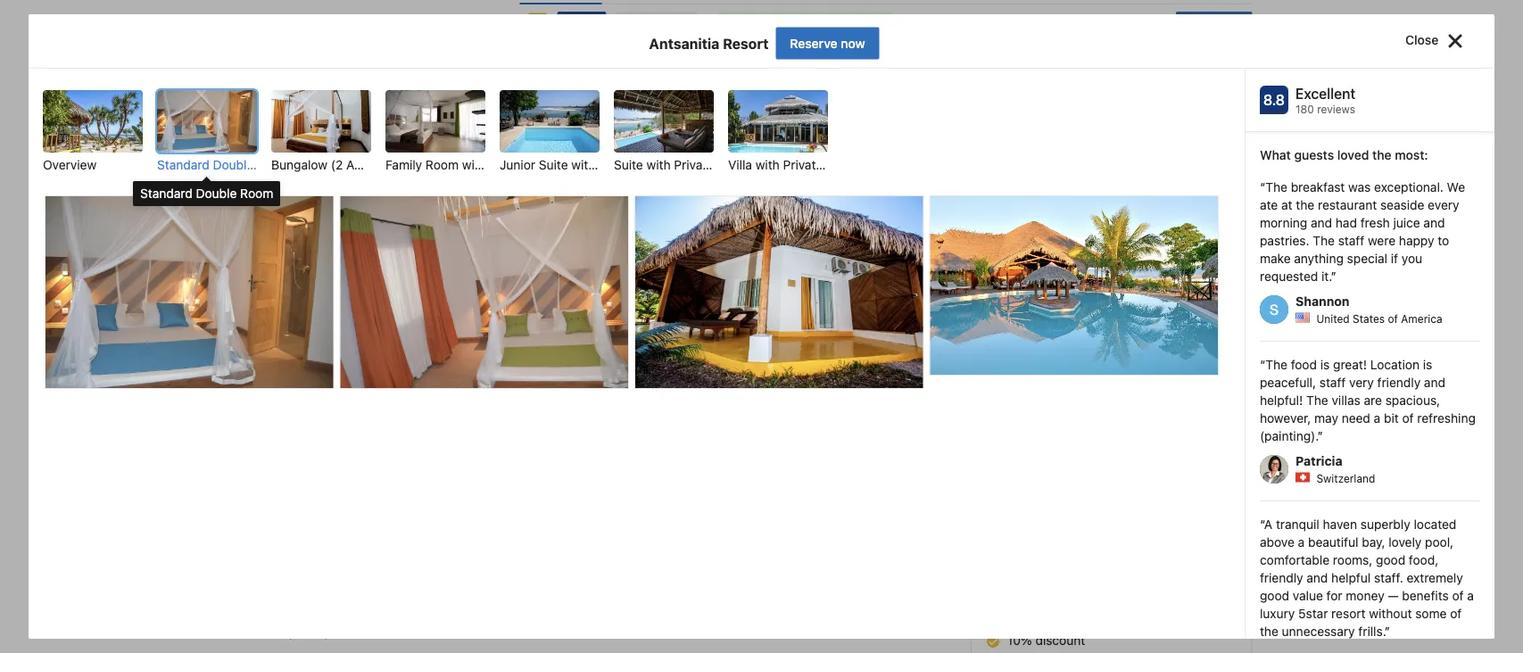 Task type: locate. For each thing, give the bounding box(es) containing it.
you
[[1402, 251, 1422, 266]]

net,
[[271, 625, 293, 640]]

0 vertical spatial rooms
[[837, 554, 873, 568]]

gallery image of this property image
[[46, 196, 333, 388], [340, 196, 628, 388], [635, 196, 923, 388], [930, 196, 1218, 375]]

"the food is great! location is peacefull, staff very friendly and helpful! the villas are spacious, however, may need a bit of refreshing (painting)."
[[1260, 357, 1476, 443]]

1 horizontal spatial for
[[1326, 588, 1342, 603]]

2 check- from the top
[[285, 168, 322, 180]]

friendly down location
[[1377, 375, 1421, 390]]

travel sustainable level 1
[[758, 15, 887, 28]]

the right loved
[[1372, 148, 1392, 162]]

antsanitia
[[649, 35, 719, 52], [520, 44, 622, 69], [566, 554, 623, 568]]

1 horizontal spatial pool
[[826, 157, 851, 172]]

excellent 180 reviews
[[1296, 85, 1355, 115]]

0 vertical spatial for
[[366, 312, 380, 325]]

1 suite from the left
[[539, 157, 568, 172]]

the inside the located in the village of antsanitia, in madagascar, antsanitia resort offers traditionally decorated rooms with sea views. it features an outdoor pool, a garden, and massage treatments. antsanitia's spacious rooms are decorated with wooden furniture in neutral tones. each room has a mosquito net, a fan, and a work de
[[334, 554, 353, 568]]

0 horizontal spatial view
[[535, 157, 563, 172]]

view for junior suite with sea view
[[624, 157, 652, 172]]

1 vertical spatial double
[[196, 186, 237, 201]]

most:
[[1395, 148, 1428, 162]]

check- for out
[[285, 168, 322, 180]]

0 vertical spatial pool,
[[1425, 535, 1454, 550]]

what guests loved the most:
[[1260, 148, 1428, 162]]

1 vertical spatial the
[[1306, 393, 1328, 408]]

1 gallery image of this property image from the left
[[46, 196, 333, 388]]

0 horizontal spatial good
[[1260, 588, 1289, 603]]

sustainable
[[792, 15, 850, 28]]

pool, right outdoor
[[461, 572, 490, 586]]

antsanitia inside photo gallery of antsanitia resort dialog
[[649, 35, 719, 52]]

antsanitia up massage on the bottom left of page
[[566, 554, 623, 568]]

0 vertical spatial antsanitia,
[[599, 79, 660, 94]]

scored 8.8 element
[[1260, 86, 1288, 114]]

and
[[1311, 215, 1332, 230], [1424, 215, 1445, 230], [1424, 375, 1445, 390], [1307, 571, 1328, 585], [551, 572, 572, 586], [332, 625, 353, 640]]

0 horizontal spatial is
[[1320, 357, 1330, 372]]

resort up treatments.
[[626, 554, 664, 568]]

of right some
[[1450, 606, 1462, 621]]

0 vertical spatial standard double room
[[157, 157, 290, 172]]

0 horizontal spatial decorated
[[456, 607, 515, 622]]

food,
[[1409, 553, 1439, 567]]

the inside "the food is great! location is peacefull, staff very friendly and helpful! the villas are spacious, however, may need a bit of refreshing (painting)."
[[1306, 393, 1328, 408]]

however,
[[1260, 411, 1311, 426]]

of up an
[[396, 554, 408, 568]]

resort down travel
[[723, 35, 769, 52]]

standard double room inside photo gallery of antsanitia resort dialog
[[157, 157, 290, 172]]

0 vertical spatial the
[[1313, 233, 1335, 248]]

are down very
[[1364, 393, 1382, 408]]

1 vertical spatial check-
[[285, 168, 322, 180]]

date right out on the left of the page
[[341, 168, 363, 180]]

private left villa
[[674, 157, 714, 172]]

pool, inside the located in the village of antsanitia, in madagascar, antsanitia resort offers traditionally decorated rooms with sea views. it features an outdoor pool, a garden, and massage treatments. antsanitia's spacious rooms are decorated with wooden furniture in neutral tones. each room has a mosquito net, a fan, and a work de
[[461, 572, 490, 586]]

the up anything
[[1313, 233, 1335, 248]]

are down outdoor
[[435, 607, 453, 622]]

and up spacious, at the bottom of the page
[[1424, 375, 1445, 390]]

double inside button
[[213, 157, 254, 172]]

check- down 16
[[285, 168, 322, 180]]

1 vertical spatial rooms
[[395, 607, 431, 622]]

of
[[1388, 312, 1398, 325], [1402, 411, 1414, 426], [396, 554, 408, 568], [1452, 588, 1464, 603], [1450, 606, 1462, 621]]

4 gallery image of this property image from the left
[[930, 196, 1218, 375]]

antsanitia resort inside dialog
[[649, 35, 772, 52]]

3 gallery image of this property image from the left
[[635, 196, 923, 388]]

with
[[462, 157, 486, 172], [571, 157, 595, 172], [646, 157, 671, 172], [755, 157, 780, 172], [877, 554, 901, 568], [518, 607, 542, 622]]

pool inside button
[[826, 157, 851, 172]]

good up luxury at the bottom right of page
[[1260, 588, 1289, 603]]

friday, february 16, 2024
[[318, 138, 464, 153]]

1 check- from the top
[[285, 114, 322, 127]]

located
[[271, 554, 317, 568]]

and up to
[[1424, 215, 1445, 230]]

1 vertical spatial antsanitia,
[[411, 554, 472, 568]]

0 vertical spatial are
[[1364, 393, 1382, 408]]

1 vertical spatial date
[[341, 168, 363, 180]]

resort inside photo gallery of antsanitia resort dialog
[[723, 35, 769, 52]]

2024 right 16,
[[434, 138, 464, 153]]

standard inside button
[[157, 157, 209, 172]]

search button
[[285, 337, 491, 380]]

2 is from the left
[[1423, 357, 1432, 372]]

with left sea
[[571, 157, 595, 172]]

"the up ate
[[1260, 180, 1287, 195]]

0 vertical spatial friendly
[[1377, 375, 1421, 390]]

and right fan,
[[332, 625, 353, 640]]

resort
[[1331, 606, 1366, 621]]

resort up p020 at the left top of page
[[626, 44, 692, 69]]

decorated down garden, in the left bottom of the page
[[456, 607, 515, 622]]

0 horizontal spatial private
[[674, 157, 714, 172]]

neutral
[[661, 607, 701, 622]]

standard double room down the standard double room button
[[140, 186, 273, 201]]

benefits
[[1402, 588, 1449, 603]]

date
[[333, 114, 356, 127], [341, 168, 363, 180]]

2024 right 25, on the left of the page
[[443, 191, 474, 206]]

in up friday,
[[322, 114, 330, 127]]

0 vertical spatial 2024
[[434, 138, 464, 153]]

0 horizontal spatial antsanitia,
[[411, 554, 472, 568]]

the
[[1313, 233, 1335, 248], [1306, 393, 1328, 408]]

each
[[744, 607, 772, 622]]

pool, down located
[[1425, 535, 1454, 550]]

suite right junior
[[539, 157, 568, 172]]

double down standard double room image
[[213, 157, 254, 172]]

rated excellent element
[[1296, 83, 1480, 104]]

furniture
[[595, 607, 644, 622]]

"the up peacefull,
[[1260, 357, 1287, 372]]

private inside button
[[783, 157, 823, 172]]

"the inside "the breakfast was exceptional. we ate at the restaurant seaside every morning and had fresh juice and pastries. the staff were happy to make anything special if you requested it."
[[1260, 180, 1287, 195]]

traveling
[[319, 312, 363, 325]]

0 vertical spatial work
[[383, 312, 407, 325]]

suite down suite with private pool image
[[614, 157, 643, 172]]

rooms
[[837, 554, 873, 568], [395, 607, 431, 622]]

1 horizontal spatial are
[[1364, 393, 1382, 408]]

loved
[[1337, 148, 1369, 162]]

1 "the from the top
[[1260, 180, 1287, 195]]

1 vertical spatial 2024
[[443, 191, 474, 206]]

2024 for sunday, february 25, 2024
[[443, 191, 474, 206]]

0 vertical spatial decorated
[[775, 554, 834, 568]]

0 vertical spatial double
[[213, 157, 254, 172]]

private down villa with private pool image
[[783, 157, 823, 172]]

with left garden
[[462, 157, 486, 172]]

breakfast
[[1291, 180, 1345, 195]]

antsanitia resort up mahajanga,
[[649, 35, 772, 52]]

close button
[[1398, 14, 1480, 68]]

rooms down an
[[395, 607, 431, 622]]

1 horizontal spatial rooms
[[837, 554, 873, 568]]

and left had
[[1311, 215, 1332, 230]]

money
[[1346, 588, 1384, 603]]

the up may
[[1306, 393, 1328, 408]]

1 horizontal spatial suite
[[614, 157, 643, 172]]

sunday, february 25, 2024
[[318, 191, 474, 206]]

friday,
[[318, 138, 356, 153]]

is right food
[[1320, 357, 1330, 372]]

"the
[[1260, 180, 1287, 195], [1260, 357, 1287, 372]]

great!
[[1333, 357, 1367, 372]]

peacefull,
[[1260, 375, 1316, 390]]

suite with private pool image
[[614, 90, 714, 153]]

family room with garden view
[[385, 157, 563, 172]]

1 horizontal spatial view
[[624, 157, 652, 172]]

room
[[775, 607, 805, 622]]

the inside "the breakfast was exceptional. we ate at the restaurant seaside every morning and had fresh juice and pastries. the staff were happy to make anything special if you requested it."
[[1296, 198, 1314, 212]]

2 suite from the left
[[614, 157, 643, 172]]

0 vertical spatial standard
[[157, 157, 209, 172]]

standard double room down standard double room image
[[157, 157, 290, 172]]

1 vertical spatial work
[[366, 625, 394, 640]]

food
[[1291, 357, 1317, 372]]

bit
[[1384, 411, 1399, 426]]

10%
[[1007, 633, 1032, 648]]

work inside search section
[[383, 312, 407, 325]]

out
[[322, 168, 338, 180]]

states
[[1353, 312, 1385, 325]]

9-
[[285, 221, 297, 234]]

friendly inside "a tranquil haven superbly located above a beautiful bay, lovely pool, comfortable rooms, good food, friendly and helpful staff. extremely good value for money — benefits of a luxury 5star resort without some of the unnecessary frills."
[[1260, 571, 1303, 585]]

overview
[[43, 157, 97, 172]]

1 view from the left
[[535, 157, 563, 172]]

rooms up 'mosquito' on the right bottom
[[837, 554, 873, 568]]

16,
[[414, 138, 431, 153]]

1 vertical spatial february
[[367, 191, 418, 206]]

1 vertical spatial good
[[1260, 588, 1289, 603]]

private inside button
[[674, 157, 714, 172]]

0 horizontal spatial suite
[[539, 157, 568, 172]]

2 pool from the left
[[826, 157, 851, 172]]

bungalow
[[271, 157, 327, 172]]

work down spacious
[[366, 625, 394, 640]]

restaurant
[[1318, 198, 1377, 212]]

the down luxury at the bottom right of page
[[1260, 624, 1278, 639]]

bay,
[[1362, 535, 1385, 550]]

1 vertical spatial "the
[[1260, 357, 1287, 372]]

25,
[[422, 191, 440, 206]]

a left bit
[[1374, 411, 1381, 426]]

the up it
[[334, 554, 353, 568]]

adults)
[[346, 157, 387, 172]]

junior suite with sea view image
[[500, 90, 600, 153]]

double down the standard double room button
[[196, 186, 237, 201]]

0 horizontal spatial are
[[435, 607, 453, 622]]

view inside button
[[624, 157, 652, 172]]

of right 'states'
[[1388, 312, 1398, 325]]

2 private from the left
[[783, 157, 823, 172]]

i'm traveling for work
[[301, 312, 407, 325]]

for down &
[[366, 312, 380, 325]]

0 horizontal spatial pool
[[717, 157, 742, 172]]

february up adults)
[[359, 138, 411, 153]]

16
[[298, 143, 307, 152]]

private for suite with private pool
[[674, 157, 714, 172]]

search section
[[264, 0, 513, 526]]

2 "the from the top
[[1260, 357, 1287, 372]]

date for check-in date
[[333, 114, 356, 127]]

view right sea
[[624, 157, 652, 172]]

0 horizontal spatial friendly
[[1260, 571, 1303, 585]]

0 vertical spatial date
[[333, 114, 356, 127]]

may
[[1314, 411, 1338, 426]]

1 vertical spatial for
[[1326, 588, 1342, 603]]

2 gallery image of this property image from the left
[[340, 196, 628, 388]]

room
[[257, 157, 290, 172], [426, 157, 459, 172], [240, 186, 273, 201]]

were
[[1368, 233, 1396, 248]]

staff up villas
[[1319, 375, 1346, 390]]

a left fan,
[[296, 625, 303, 640]]

1 vertical spatial are
[[435, 607, 453, 622]]

0 horizontal spatial pool,
[[461, 572, 490, 586]]

traditionally
[[704, 554, 772, 568]]

the right at
[[1296, 198, 1314, 212]]

decorated up 'has'
[[775, 554, 834, 568]]

10% discount
[[1007, 633, 1085, 648]]

for up resort
[[1326, 588, 1342, 603]]

antsanitia up fokontany antsanitia, p020 mahajanga, madagascar
[[649, 35, 719, 52]]

room inside "button"
[[426, 157, 459, 172]]

with right villa
[[755, 157, 780, 172]]

bungalow (2 adults) image
[[271, 90, 371, 153]]

view right garden
[[535, 157, 563, 172]]

9-night stay
[[285, 221, 347, 234]]

it."
[[1321, 269, 1336, 284]]

"the inside "the food is great! location is peacefull, staff very friendly and helpful! the villas are spacious, however, may need a bit of refreshing (painting)."
[[1260, 357, 1287, 372]]

0 vertical spatial february
[[359, 138, 411, 153]]

1 pool from the left
[[717, 157, 742, 172]]

and up value
[[1307, 571, 1328, 585]]

180
[[1296, 103, 1314, 115]]

an
[[395, 572, 409, 586]]

1 vertical spatial pool,
[[461, 572, 490, 586]]

pool inside button
[[717, 157, 742, 172]]

5star
[[1298, 606, 1328, 621]]

work down apartments
[[383, 312, 407, 325]]

0 vertical spatial "the
[[1260, 180, 1287, 195]]

villa with private pool button
[[728, 90, 851, 174]]

0 vertical spatial check-
[[285, 114, 322, 127]]

with inside button
[[646, 157, 671, 172]]

tones.
[[704, 607, 740, 622]]

work inside the located in the village of antsanitia, in madagascar, antsanitia resort offers traditionally decorated rooms with sea views. it features an outdoor pool, a garden, and massage treatments. antsanitia's spacious rooms are decorated with wooden furniture in neutral tones. each room has a mosquito net, a fan, and a work de
[[366, 625, 394, 640]]

a down spacious
[[356, 625, 363, 640]]

(2
[[331, 157, 343, 172]]

garden,
[[503, 572, 547, 586]]

private for villa with private pool
[[783, 157, 823, 172]]

1 horizontal spatial friendly
[[1377, 375, 1421, 390]]

date up friday,
[[333, 114, 356, 127]]

1 vertical spatial friendly
[[1260, 571, 1303, 585]]

1 horizontal spatial is
[[1423, 357, 1432, 372]]

sunday,
[[318, 191, 364, 206]]

staff down had
[[1338, 233, 1364, 248]]

is
[[1320, 357, 1330, 372], [1423, 357, 1432, 372]]

february down family
[[367, 191, 418, 206]]

1 horizontal spatial pool,
[[1425, 535, 1454, 550]]

1 private from the left
[[674, 157, 714, 172]]

0 horizontal spatial for
[[366, 312, 380, 325]]

in left madagascar,
[[475, 554, 485, 568]]

1 horizontal spatial good
[[1376, 553, 1405, 567]]

standard
[[157, 157, 209, 172], [140, 186, 192, 201]]

2 view from the left
[[624, 157, 652, 172]]

with down suite with private pool image
[[646, 157, 671, 172]]

view inside "button"
[[535, 157, 563, 172]]

are
[[1364, 393, 1382, 408], [435, 607, 453, 622]]

if
[[1391, 251, 1398, 266]]

make
[[1260, 251, 1291, 266]]

above
[[1260, 535, 1295, 550]]

of right bit
[[1402, 411, 1414, 426]]

friendly down comfortable
[[1260, 571, 1303, 585]]

is right location
[[1423, 357, 1432, 372]]

1 vertical spatial staff
[[1319, 375, 1346, 390]]

shannon
[[1296, 294, 1350, 309]]

search
[[366, 350, 411, 367]]

1 horizontal spatial private
[[783, 157, 823, 172]]

in up views.
[[321, 554, 331, 568]]

treatments.
[[630, 572, 697, 586]]

stay
[[326, 221, 347, 234]]

good up "staff."
[[1376, 553, 1405, 567]]

the inside "the breakfast was exceptional. we ate at the restaurant seaside every morning and had fresh juice and pastries. the staff were happy to make anything special if you requested it."
[[1313, 233, 1335, 248]]

and inside "the food is great! location is peacefull, staff very friendly and helpful! the villas are spacious, however, may need a bit of refreshing (painting)."
[[1424, 375, 1445, 390]]

suite
[[539, 157, 568, 172], [614, 157, 643, 172]]

1 horizontal spatial decorated
[[775, 554, 834, 568]]

destination/property name:
[[285, 59, 423, 71]]

check- up 16
[[285, 114, 322, 127]]

without
[[1369, 606, 1412, 621]]

a right benefits
[[1467, 588, 1474, 603]]

mahajanga,
[[697, 79, 764, 94]]

pool for suite with private pool
[[717, 157, 742, 172]]

1 is from the left
[[1320, 357, 1330, 372]]

antsanitia, left p020 at the left top of page
[[599, 79, 660, 94]]

0 vertical spatial staff
[[1338, 233, 1364, 248]]

friendly inside "the food is great! location is peacefull, staff very friendly and helpful! the villas are spacious, however, may need a bit of refreshing (painting)."
[[1377, 375, 1421, 390]]

america
[[1401, 312, 1442, 325]]

antsanitia, up outdoor
[[411, 554, 472, 568]]



Task type: vqa. For each thing, say whether or not it's contained in the screenshot.
first "Pool" from right
yes



Task type: describe. For each thing, give the bounding box(es) containing it.
overview button
[[43, 90, 143, 174]]

in left neutral
[[648, 607, 658, 622]]

madagascar,
[[489, 554, 562, 568]]

click to open map view image
[[520, 76, 533, 97]]

apartments
[[381, 289, 438, 302]]

reserve
[[790, 36, 837, 50]]

close
[[1405, 32, 1442, 47]]

"the for peacefull,
[[1260, 357, 1287, 372]]

reserve now
[[790, 36, 865, 50]]

was
[[1348, 180, 1371, 195]]

exceptional.
[[1374, 180, 1444, 195]]

1 vertical spatial standard
[[140, 186, 192, 201]]

check-in date
[[285, 114, 356, 127]]

travel
[[758, 15, 789, 28]]

of down extremely at bottom right
[[1452, 588, 1464, 603]]

family
[[385, 157, 422, 172]]

pool, inside "a tranquil haven superbly located above a beautiful bay, lovely pool, comfortable rooms, good food, friendly and helpful staff. extremely good value for money — benefits of a luxury 5star resort without some of the unnecessary frills."
[[1425, 535, 1454, 550]]

entire homes & apartments
[[301, 289, 438, 302]]

luxury
[[1260, 606, 1295, 621]]

to
[[1438, 233, 1449, 248]]

1
[[883, 15, 887, 28]]

suite with private pool button
[[614, 90, 742, 174]]

and right garden, in the left bottom of the page
[[551, 572, 572, 586]]

1 vertical spatial standard double room
[[140, 186, 273, 201]]

antsanitia, inside the located in the village of antsanitia, in madagascar, antsanitia resort offers traditionally decorated rooms with sea views. it features an outdoor pool, a garden, and massage treatments. antsanitia's spacious rooms are decorated with wooden furniture in neutral tones. each room has a mosquito net, a fan, and a work de
[[411, 554, 472, 568]]

overview image
[[43, 90, 143, 153]]

1 horizontal spatial antsanitia,
[[599, 79, 660, 94]]

name:
[[392, 59, 423, 71]]

february for 16,
[[359, 138, 411, 153]]

staff inside "the breakfast was exceptional. we ate at the restaurant seaside every morning and had fresh juice and pastries. the staff were happy to make anything special if you requested it."
[[1338, 233, 1364, 248]]

pool for villa with private pool
[[826, 157, 851, 172]]

of inside the located in the village of antsanitia, in madagascar, antsanitia resort offers traditionally decorated rooms with sea views. it features an outdoor pool, a garden, and massage treatments. antsanitia's spacious rooms are decorated with wooden furniture in neutral tones. each room has a mosquito net, a fan, and a work de
[[396, 554, 408, 568]]

ate
[[1260, 198, 1278, 212]]

outdoor
[[413, 572, 458, 586]]

0 horizontal spatial rooms
[[395, 607, 431, 622]]

in inside search section
[[322, 114, 330, 127]]

a inside "the food is great! location is peacefull, staff very friendly and helpful! the villas are spacious, however, may need a bit of refreshing (painting)."
[[1374, 411, 1381, 426]]

fokontany
[[536, 79, 596, 94]]

fan,
[[306, 625, 328, 640]]

junior suite with sea view button
[[500, 90, 652, 174]]

of inside "the food is great! location is peacefull, staff very friendly and helpful! the villas are spacious, however, may need a bit of refreshing (painting)."
[[1402, 411, 1414, 426]]

february for 25,
[[367, 191, 418, 206]]

date for check-out date
[[341, 168, 363, 180]]

suite inside suite with private pool button
[[614, 157, 643, 172]]

located in the village of antsanitia, in madagascar, antsanitia resort offers traditionally decorated rooms with sea views. it features an outdoor pool, a garden, and massage treatments. antsanitia's spacious rooms are decorated with wooden furniture in neutral tones. each room has a mosquito net, a fan, and a work de
[[271, 554, 909, 653]]

located
[[1414, 517, 1456, 532]]

check- for in
[[285, 114, 322, 127]]

sea
[[271, 572, 291, 586]]

spacious
[[340, 607, 392, 622]]

1 vertical spatial decorated
[[456, 607, 515, 622]]

a right 'has'
[[832, 607, 839, 622]]

suite with private pool
[[614, 157, 742, 172]]

special
[[1347, 251, 1387, 266]]

tranquil
[[1276, 517, 1319, 532]]

had
[[1335, 215, 1357, 230]]

reserve now button
[[776, 27, 879, 59]]

now
[[841, 36, 865, 50]]

0 vertical spatial good
[[1376, 553, 1405, 567]]

has
[[808, 607, 829, 622]]

village
[[356, 554, 393, 568]]

for inside search section
[[366, 312, 380, 325]]

views.
[[294, 572, 330, 586]]

reviews
[[1317, 103, 1355, 115]]

spacious,
[[1385, 393, 1440, 408]]

features
[[345, 572, 392, 586]]

unnecessary
[[1282, 624, 1355, 639]]

a left garden, in the left bottom of the page
[[493, 572, 500, 586]]

room inside button
[[257, 157, 290, 172]]

and inside "a tranquil haven superbly located above a beautiful bay, lovely pool, comfortable rooms, good food, friendly and helpful staff. extremely good value for money — benefits of a luxury 5star resort without some of the unnecessary frills."
[[1307, 571, 1328, 585]]

are inside the located in the village of antsanitia, in madagascar, antsanitia resort offers traditionally decorated rooms with sea views. it features an outdoor pool, a garden, and massage treatments. antsanitia's spacious rooms are decorated with wooden furniture in neutral tones. each room has a mosquito net, a fan, and a work de
[[435, 607, 453, 622]]

staff inside "the food is great! location is peacefull, staff very friendly and helpful! the villas are spacious, however, may need a bit of refreshing (painting)."
[[1319, 375, 1346, 390]]

morning
[[1260, 215, 1307, 230]]

comfortable
[[1260, 553, 1329, 567]]

massage
[[576, 572, 627, 586]]

a down the tranquil
[[1298, 535, 1305, 550]]

resort inside the located in the village of antsanitia, in madagascar, antsanitia resort offers traditionally decorated rooms with sea views. it features an outdoor pool, a garden, and massage treatments. antsanitia's spacious rooms are decorated with wooden furniture in neutral tones. each room has a mosquito net, a fan, and a work de
[[626, 554, 664, 568]]

some
[[1415, 606, 1447, 621]]

"the for at
[[1260, 180, 1287, 195]]

superbly
[[1360, 517, 1410, 532]]

destination/property
[[285, 59, 389, 71]]

p020
[[663, 79, 694, 94]]

family room with garden view image
[[385, 90, 485, 153]]

refreshing
[[1417, 411, 1476, 426]]

with inside "button"
[[462, 157, 486, 172]]

lovely
[[1389, 535, 1422, 550]]

view for family room with garden view
[[535, 157, 563, 172]]

pastries.
[[1260, 233, 1309, 248]]

the inside "a tranquil haven superbly located above a beautiful bay, lovely pool, comfortable rooms, good food, friendly and helpful staff. extremely good value for money — benefits of a luxury 5star resort without some of the unnecessary frills."
[[1260, 624, 1278, 639]]

night
[[297, 221, 323, 234]]

seaside
[[1380, 198, 1424, 212]]

value
[[1293, 588, 1323, 603]]

25
[[297, 196, 308, 206]]

fokontany antsanitia, p020 mahajanga, madagascar
[[536, 79, 841, 94]]

wooden
[[546, 607, 591, 622]]

rooms,
[[1333, 553, 1373, 567]]

family room with garden view button
[[385, 90, 563, 174]]

standard double room image
[[157, 90, 257, 153]]

&
[[370, 289, 378, 302]]

excellent
[[1296, 85, 1355, 102]]

photo gallery of antsanitia resort dialog
[[0, 0, 1523, 653]]

antsanitia's
[[271, 607, 337, 622]]

villa with private pool image
[[728, 90, 828, 153]]

sea
[[599, 157, 620, 172]]

antsanitia resort up fokontany
[[520, 44, 692, 69]]

beautiful
[[1308, 535, 1358, 550]]

villa with private pool
[[728, 157, 851, 172]]

bungalow (2 adults) button
[[271, 90, 387, 174]]

with up 'mosquito' on the right bottom
[[877, 554, 901, 568]]

fresh
[[1360, 215, 1390, 230]]

are inside "the food is great! location is peacefull, staff very friendly and helpful! the villas are spacious, however, may need a bit of refreshing (painting)."
[[1364, 393, 1382, 408]]

valign  initial image
[[527, 12, 548, 33]]

with down garden, in the left bottom of the page
[[518, 607, 542, 622]]

antsanitia inside the located in the village of antsanitia, in madagascar, antsanitia resort offers traditionally decorated rooms with sea views. it features an outdoor pool, a garden, and massage treatments. antsanitia's spacious rooms are decorated with wooden furniture in neutral tones. each room has a mosquito net, a fan, and a work de
[[566, 554, 623, 568]]

2024 for friday, february 16, 2024
[[434, 138, 464, 153]]

for inside "a tranquil haven superbly located above a beautiful bay, lovely pool, comfortable rooms, good food, friendly and helpful staff. extremely good value for money — benefits of a luxury 5star resort without some of the unnecessary frills."
[[1326, 588, 1342, 603]]

antsanitia up fokontany
[[520, 44, 622, 69]]

what
[[1260, 148, 1291, 162]]

bungalow (2 adults)
[[271, 157, 387, 172]]

guests
[[1294, 148, 1334, 162]]

suite inside junior suite with sea view button
[[539, 157, 568, 172]]

standard double room button
[[157, 90, 290, 174]]



